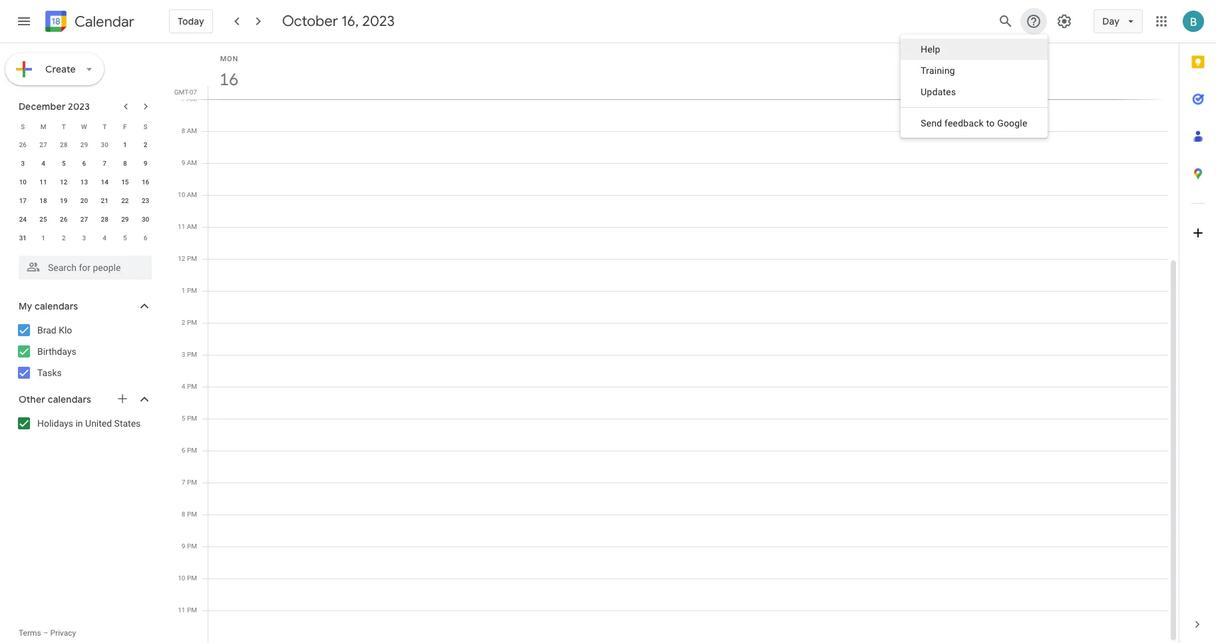 Task type: describe. For each thing, give the bounding box(es) containing it.
pm for 5 pm
[[187, 415, 197, 422]]

create
[[45, 63, 76, 75]]

1 pm
[[182, 287, 197, 294]]

31
[[19, 234, 27, 242]]

23 element
[[138, 193, 154, 209]]

pm for 6 pm
[[187, 447, 197, 454]]

8 am
[[182, 127, 197, 134]]

12 for 12
[[60, 178, 68, 186]]

10 am
[[178, 191, 197, 198]]

in
[[76, 418, 83, 429]]

1 vertical spatial 2023
[[68, 101, 90, 113]]

10 element
[[15, 174, 31, 190]]

updates
[[921, 87, 956, 97]]

24
[[19, 216, 27, 223]]

0 horizontal spatial 6
[[82, 160, 86, 167]]

monday, october 16 element
[[214, 65, 244, 95]]

pm for 9 pm
[[187, 543, 197, 550]]

united
[[85, 418, 112, 429]]

7 for 7 pm
[[182, 479, 185, 486]]

23
[[142, 197, 149, 204]]

calendar
[[75, 12, 134, 31]]

27 for 27 element
[[80, 216, 88, 223]]

send feedback to google
[[921, 118, 1028, 128]]

calendar element
[[43, 8, 134, 37]]

november 26 element
[[15, 137, 31, 153]]

send
[[921, 118, 942, 128]]

4 for 4 pm
[[182, 383, 185, 390]]

calendar heading
[[72, 12, 134, 31]]

feedback
[[945, 118, 984, 128]]

pm for 3 pm
[[187, 351, 197, 358]]

24 element
[[15, 212, 31, 228]]

holidays
[[37, 418, 73, 429]]

31 element
[[15, 230, 31, 246]]

january 4 element
[[97, 230, 113, 246]]

2 pm
[[182, 319, 197, 326]]

training menu item
[[901, 60, 1048, 81]]

send feedback to google menu item
[[901, 113, 1048, 134]]

21 element
[[97, 193, 113, 209]]

9 for 9
[[144, 160, 147, 167]]

add other calendars image
[[116, 392, 129, 405]]

november 29 element
[[76, 137, 92, 153]]

privacy
[[50, 628, 76, 638]]

12 pm
[[178, 255, 197, 262]]

january 3 element
[[76, 230, 92, 246]]

row containing s
[[13, 117, 156, 136]]

11 element
[[35, 174, 51, 190]]

18
[[40, 197, 47, 204]]

terms link
[[19, 628, 41, 638]]

pm for 11 pm
[[187, 607, 197, 614]]

8 for 8 am
[[182, 127, 185, 134]]

1 for 1 pm
[[182, 287, 185, 294]]

16 grid
[[170, 43, 1179, 643]]

10 pm
[[178, 575, 197, 582]]

5 for january 5 element
[[123, 234, 127, 242]]

3 for 3 pm
[[182, 351, 185, 358]]

28 for the 28 element
[[101, 216, 108, 223]]

december
[[19, 101, 66, 113]]

row containing 17
[[13, 192, 156, 210]]

11 for 11 pm
[[178, 607, 185, 614]]

calendars for my calendars
[[35, 300, 78, 312]]

16 inside mon 16
[[219, 69, 238, 91]]

4 for "january 4" 'element'
[[103, 234, 107, 242]]

22 element
[[117, 193, 133, 209]]

january 5 element
[[117, 230, 133, 246]]

row containing 3
[[13, 154, 156, 173]]

27 element
[[76, 212, 92, 228]]

11 am
[[178, 223, 197, 230]]

help
[[921, 44, 941, 55]]

today button
[[169, 5, 213, 37]]

settings menu image
[[1057, 13, 1073, 29]]

to
[[986, 118, 995, 128]]

26 element
[[56, 212, 72, 228]]

support image
[[1026, 13, 1042, 29]]

11 pm
[[178, 607, 197, 614]]

16 column header
[[208, 43, 1168, 99]]

am for 7 am
[[187, 95, 197, 103]]

january 1 element
[[35, 230, 51, 246]]

30 for november 30 element
[[101, 141, 108, 148]]

17 element
[[15, 193, 31, 209]]

0 vertical spatial 3
[[21, 160, 25, 167]]

6 for 6 pm
[[182, 447, 185, 454]]

1 for january 1 element
[[41, 234, 45, 242]]

13
[[80, 178, 88, 186]]

other calendars button
[[3, 389, 165, 410]]

gmt-
[[174, 89, 190, 96]]

5 for 5 pm
[[182, 415, 185, 422]]

klo
[[59, 325, 72, 336]]

20 element
[[76, 193, 92, 209]]

13 element
[[76, 174, 92, 190]]

calendars for other calendars
[[48, 393, 91, 405]]

0 vertical spatial 4
[[41, 160, 45, 167]]

30 for 30 element
[[142, 216, 149, 223]]

5 pm
[[182, 415, 197, 422]]

privacy link
[[50, 628, 76, 638]]

tasks
[[37, 368, 62, 378]]



Task type: locate. For each thing, give the bounding box(es) containing it.
am for 9 am
[[187, 159, 197, 166]]

row group containing 26
[[13, 136, 156, 248]]

1 inside 16 grid
[[182, 287, 185, 294]]

pm down 7 pm
[[187, 511, 197, 518]]

2 horizontal spatial 1
[[182, 287, 185, 294]]

pm for 4 pm
[[187, 383, 197, 390]]

10 up the 11 pm
[[178, 575, 185, 582]]

brad
[[37, 325, 56, 336]]

day
[[1103, 15, 1120, 27]]

12 for 12 pm
[[178, 255, 185, 262]]

0 vertical spatial 6
[[82, 160, 86, 167]]

19
[[60, 197, 68, 204]]

1 horizontal spatial t
[[103, 123, 107, 130]]

12 inside row
[[60, 178, 68, 186]]

0 vertical spatial 2
[[144, 141, 147, 148]]

pm for 8 pm
[[187, 511, 197, 518]]

0 vertical spatial 2023
[[362, 12, 395, 31]]

9 pm from the top
[[187, 511, 197, 518]]

2 vertical spatial 8
[[182, 511, 185, 518]]

0 horizontal spatial 27
[[40, 141, 47, 148]]

0 horizontal spatial 1
[[41, 234, 45, 242]]

6 down the 'november 29' element
[[82, 160, 86, 167]]

3 down november 26 element
[[21, 160, 25, 167]]

4 inside 'element'
[[103, 234, 107, 242]]

1 horizontal spatial 4
[[103, 234, 107, 242]]

my
[[19, 300, 32, 312]]

1 vertical spatial 10
[[178, 191, 185, 198]]

10 pm from the top
[[187, 543, 197, 550]]

4 down november 27 "element" on the top left of the page
[[41, 160, 45, 167]]

pm down '1 pm'
[[187, 319, 197, 326]]

pm for 1 pm
[[187, 287, 197, 294]]

menu
[[901, 35, 1048, 138]]

november 27 element
[[35, 137, 51, 153]]

6 inside grid
[[182, 447, 185, 454]]

4 down the 28 element
[[103, 234, 107, 242]]

16 inside row
[[142, 178, 149, 186]]

0 vertical spatial 28
[[60, 141, 68, 148]]

12 pm from the top
[[187, 607, 197, 614]]

2 vertical spatial 7
[[182, 479, 185, 486]]

2 vertical spatial 3
[[182, 351, 185, 358]]

1 horizontal spatial 1
[[123, 141, 127, 148]]

11 down 10 am
[[178, 223, 185, 230]]

28 down 21 element
[[101, 216, 108, 223]]

october 16, 2023
[[282, 12, 395, 31]]

row up the 'november 29' element
[[13, 117, 156, 136]]

14 element
[[97, 174, 113, 190]]

10 for 10 pm
[[178, 575, 185, 582]]

–
[[43, 628, 48, 638]]

8 for 8
[[123, 160, 127, 167]]

5 down 4 pm
[[182, 415, 185, 422]]

0 vertical spatial 29
[[80, 141, 88, 148]]

december 2023
[[19, 101, 90, 113]]

pm down 9 pm
[[187, 575, 197, 582]]

7 pm
[[182, 479, 197, 486]]

29 down w at the left top of page
[[80, 141, 88, 148]]

1 vertical spatial 16
[[142, 178, 149, 186]]

7 pm from the top
[[187, 447, 197, 454]]

6
[[82, 160, 86, 167], [144, 234, 147, 242], [182, 447, 185, 454]]

26 for 26 element
[[60, 216, 68, 223]]

1 vertical spatial 11
[[178, 223, 185, 230]]

2 for january 2 element
[[62, 234, 66, 242]]

other
[[19, 393, 45, 405]]

29
[[80, 141, 88, 148], [121, 216, 129, 223]]

2 horizontal spatial 6
[[182, 447, 185, 454]]

f
[[123, 123, 127, 130]]

2 horizontal spatial 2
[[182, 319, 185, 326]]

8
[[182, 127, 185, 134], [123, 160, 127, 167], [182, 511, 185, 518]]

am down 8 am
[[187, 159, 197, 166]]

january 6 element
[[138, 230, 154, 246]]

1 horizontal spatial 29
[[121, 216, 129, 223]]

0 horizontal spatial 30
[[101, 141, 108, 148]]

9 pm
[[182, 543, 197, 550]]

5 am from the top
[[187, 223, 197, 230]]

10 up 17
[[19, 178, 27, 186]]

4
[[41, 160, 45, 167], [103, 234, 107, 242], [182, 383, 185, 390]]

27 for november 27 "element" on the top left of the page
[[40, 141, 47, 148]]

my calendars list
[[3, 320, 165, 383]]

5 pm from the top
[[187, 383, 197, 390]]

row down 27 element
[[13, 229, 156, 248]]

pm down 10 pm
[[187, 607, 197, 614]]

12
[[60, 178, 68, 186], [178, 255, 185, 262]]

10
[[19, 178, 27, 186], [178, 191, 185, 198], [178, 575, 185, 582]]

07
[[190, 89, 197, 96]]

1 row from the top
[[13, 117, 156, 136]]

2 pm from the top
[[187, 287, 197, 294]]

18 element
[[35, 193, 51, 209]]

7 am
[[182, 95, 197, 103]]

am
[[187, 95, 197, 103], [187, 127, 197, 134], [187, 159, 197, 166], [187, 191, 197, 198], [187, 223, 197, 230]]

0 horizontal spatial 4
[[41, 160, 45, 167]]

2 down 26 element
[[62, 234, 66, 242]]

0 horizontal spatial 2
[[62, 234, 66, 242]]

0 horizontal spatial 3
[[21, 160, 25, 167]]

row containing 10
[[13, 173, 156, 192]]

1 vertical spatial 12
[[178, 255, 185, 262]]

10 for 10
[[19, 178, 27, 186]]

2 vertical spatial 4
[[182, 383, 185, 390]]

28 for "november 28" 'element'
[[60, 141, 68, 148]]

am for 8 am
[[187, 127, 197, 134]]

4 row from the top
[[13, 173, 156, 192]]

9 for 9 am
[[182, 159, 185, 166]]

22
[[121, 197, 129, 204]]

10 inside row
[[19, 178, 27, 186]]

6 down 5 pm
[[182, 447, 185, 454]]

8 for 8 pm
[[182, 511, 185, 518]]

birthdays
[[37, 346, 76, 357]]

7 down november 30 element
[[103, 160, 107, 167]]

pm for 10 pm
[[187, 575, 197, 582]]

28 element
[[97, 212, 113, 228]]

my calendars button
[[3, 296, 165, 317]]

7 inside december 2023 grid
[[103, 160, 107, 167]]

9 up 10 am
[[182, 159, 185, 166]]

0 horizontal spatial 16
[[142, 178, 149, 186]]

am down 9 am
[[187, 191, 197, 198]]

2 vertical spatial 10
[[178, 575, 185, 582]]

day button
[[1094, 5, 1143, 37]]

3 inside the january 3 element
[[82, 234, 86, 242]]

30 element
[[138, 212, 154, 228]]

1 vertical spatial 30
[[142, 216, 149, 223]]

1 vertical spatial 3
[[82, 234, 86, 242]]

0 vertical spatial 10
[[19, 178, 27, 186]]

1 vertical spatial 29
[[121, 216, 129, 223]]

0 horizontal spatial 12
[[60, 178, 68, 186]]

row
[[13, 117, 156, 136], [13, 136, 156, 154], [13, 154, 156, 173], [13, 173, 156, 192], [13, 192, 156, 210], [13, 210, 156, 229], [13, 229, 156, 248]]

16,
[[342, 12, 359, 31]]

s up november 26 element
[[21, 123, 25, 130]]

27 inside 27 element
[[80, 216, 88, 223]]

w
[[81, 123, 87, 130]]

s right 'f'
[[144, 123, 148, 130]]

5 inside 16 grid
[[182, 415, 185, 422]]

26 left november 27 "element" on the top left of the page
[[19, 141, 27, 148]]

1 down 12 pm
[[182, 287, 185, 294]]

help menu item
[[901, 39, 1048, 60]]

calendars up in
[[48, 393, 91, 405]]

1 vertical spatial 8
[[123, 160, 127, 167]]

0 vertical spatial calendars
[[35, 300, 78, 312]]

2023
[[362, 12, 395, 31], [68, 101, 90, 113]]

30 right the 'november 29' element
[[101, 141, 108, 148]]

29 element
[[117, 212, 133, 228]]

0 vertical spatial 27
[[40, 141, 47, 148]]

brad klo
[[37, 325, 72, 336]]

1 am from the top
[[187, 95, 197, 103]]

5 down "november 28" 'element'
[[62, 160, 66, 167]]

19 element
[[56, 193, 72, 209]]

4 pm
[[182, 383, 197, 390]]

1 vertical spatial 5
[[123, 234, 127, 242]]

row up 27 element
[[13, 192, 156, 210]]

28 right november 27 "element" on the top left of the page
[[60, 141, 68, 148]]

4 inside 16 grid
[[182, 383, 185, 390]]

terms – privacy
[[19, 628, 76, 638]]

row up 20 in the top of the page
[[13, 173, 156, 192]]

16
[[219, 69, 238, 91], [142, 178, 149, 186]]

states
[[114, 418, 141, 429]]

12 up 19
[[60, 178, 68, 186]]

am up 12 pm
[[187, 223, 197, 230]]

row group
[[13, 136, 156, 248]]

1 vertical spatial 28
[[101, 216, 108, 223]]

1 t from the left
[[62, 123, 66, 130]]

tab list
[[1180, 43, 1216, 606]]

pm up 7 pm
[[187, 447, 197, 454]]

1 vertical spatial 26
[[60, 216, 68, 223]]

today
[[178, 15, 204, 27]]

1 vertical spatial 1
[[41, 234, 45, 242]]

26 down the 19 element
[[60, 216, 68, 223]]

2023 right 16,
[[362, 12, 395, 31]]

1 vertical spatial calendars
[[48, 393, 91, 405]]

26 for november 26 element
[[19, 141, 27, 148]]

1 horizontal spatial 12
[[178, 255, 185, 262]]

0 horizontal spatial 2023
[[68, 101, 90, 113]]

2 am from the top
[[187, 127, 197, 134]]

0 vertical spatial 7
[[182, 95, 185, 103]]

11 down 10 pm
[[178, 607, 185, 614]]

8 up 15
[[123, 160, 127, 167]]

11 for 11
[[40, 178, 47, 186]]

1 horizontal spatial s
[[144, 123, 148, 130]]

27 inside november 27 "element"
[[40, 141, 47, 148]]

3 for the january 3 element
[[82, 234, 86, 242]]

2 horizontal spatial 5
[[182, 415, 185, 422]]

october
[[282, 12, 338, 31]]

1 horizontal spatial 30
[[142, 216, 149, 223]]

t up "november 28" 'element'
[[62, 123, 66, 130]]

28
[[60, 141, 68, 148], [101, 216, 108, 223]]

29 down 22 element
[[121, 216, 129, 223]]

7
[[182, 95, 185, 103], [103, 160, 107, 167], [182, 479, 185, 486]]

google
[[997, 118, 1028, 128]]

pm up 4 pm
[[187, 351, 197, 358]]

12 down 11 am on the top of page
[[178, 255, 185, 262]]

pm down 3 pm
[[187, 383, 197, 390]]

26
[[19, 141, 27, 148], [60, 216, 68, 223]]

2 horizontal spatial 3
[[182, 351, 185, 358]]

november 30 element
[[97, 137, 113, 153]]

3 inside 16 grid
[[182, 351, 185, 358]]

10 for 10 am
[[178, 191, 185, 198]]

1 horizontal spatial 27
[[80, 216, 88, 223]]

0 horizontal spatial t
[[62, 123, 66, 130]]

1 s from the left
[[21, 123, 25, 130]]

2 inside 16 grid
[[182, 319, 185, 326]]

am down 7 am at the top of page
[[187, 127, 197, 134]]

Search for people text field
[[27, 256, 144, 280]]

6 pm
[[182, 447, 197, 454]]

3 pm from the top
[[187, 319, 197, 326]]

am up 8 am
[[187, 95, 197, 103]]

4 down 3 pm
[[182, 383, 185, 390]]

pm up 6 pm
[[187, 415, 197, 422]]

7 left 07
[[182, 95, 185, 103]]

s
[[21, 123, 25, 130], [144, 123, 148, 130]]

m
[[40, 123, 46, 130]]

4 pm from the top
[[187, 351, 197, 358]]

11 inside 11 'element'
[[40, 178, 47, 186]]

t up november 30 element
[[103, 123, 107, 130]]

1 horizontal spatial 16
[[219, 69, 238, 91]]

0 vertical spatial 12
[[60, 178, 68, 186]]

pm for 7 pm
[[187, 479, 197, 486]]

0 vertical spatial 8
[[182, 127, 185, 134]]

0 vertical spatial 5
[[62, 160, 66, 167]]

6 pm from the top
[[187, 415, 197, 422]]

1 pm from the top
[[187, 255, 197, 262]]

8 pm from the top
[[187, 479, 197, 486]]

5 inside january 5 element
[[123, 234, 127, 242]]

4 am from the top
[[187, 191, 197, 198]]

january 2 element
[[56, 230, 72, 246]]

0 horizontal spatial 26
[[19, 141, 27, 148]]

9 am
[[182, 159, 197, 166]]

row up 13
[[13, 154, 156, 173]]

10 up 11 am on the top of page
[[178, 191, 185, 198]]

am for 11 am
[[187, 223, 197, 230]]

25
[[40, 216, 47, 223]]

2 vertical spatial 2
[[182, 319, 185, 326]]

17
[[19, 197, 27, 204]]

3 am from the top
[[187, 159, 197, 166]]

t
[[62, 123, 66, 130], [103, 123, 107, 130]]

5 row from the top
[[13, 192, 156, 210]]

3 row from the top
[[13, 154, 156, 173]]

0 horizontal spatial 5
[[62, 160, 66, 167]]

16 down mon
[[219, 69, 238, 91]]

2 horizontal spatial 4
[[182, 383, 185, 390]]

0 vertical spatial 11
[[40, 178, 47, 186]]

5
[[62, 160, 66, 167], [123, 234, 127, 242], [182, 415, 185, 422]]

calendars up brad klo
[[35, 300, 78, 312]]

1 horizontal spatial 26
[[60, 216, 68, 223]]

holidays in united states
[[37, 418, 141, 429]]

pm for 2 pm
[[187, 319, 197, 326]]

None search field
[[0, 250, 165, 280]]

1 down 'f'
[[123, 141, 127, 148]]

pm for 12 pm
[[187, 255, 197, 262]]

my calendars
[[19, 300, 78, 312]]

pm up 2 pm at the left
[[187, 287, 197, 294]]

8 up 9 pm
[[182, 511, 185, 518]]

25 element
[[35, 212, 51, 228]]

1 vertical spatial 4
[[103, 234, 107, 242]]

1 horizontal spatial 3
[[82, 234, 86, 242]]

3
[[21, 160, 25, 167], [82, 234, 86, 242], [182, 351, 185, 358]]

11
[[40, 178, 47, 186], [178, 223, 185, 230], [178, 607, 185, 614]]

pm down 8 pm
[[187, 543, 197, 550]]

row containing 24
[[13, 210, 156, 229]]

5 down 29 element
[[123, 234, 127, 242]]

1 horizontal spatial 5
[[123, 234, 127, 242]]

row containing 26
[[13, 136, 156, 154]]

0 vertical spatial 30
[[101, 141, 108, 148]]

gmt-07
[[174, 89, 197, 96]]

training
[[921, 65, 955, 76]]

1 down 25 element
[[41, 234, 45, 242]]

mon 16
[[219, 55, 238, 91]]

8 down 7 am at the top of page
[[182, 127, 185, 134]]

9
[[182, 159, 185, 166], [144, 160, 147, 167], [182, 543, 185, 550]]

2 vertical spatial 1
[[182, 287, 185, 294]]

3 pm
[[182, 351, 197, 358]]

november 28 element
[[56, 137, 72, 153]]

6 for january 6 element
[[144, 234, 147, 242]]

3 up 4 pm
[[182, 351, 185, 358]]

am for 10 am
[[187, 191, 197, 198]]

pm down 6 pm
[[187, 479, 197, 486]]

2 for 2 pm
[[182, 319, 185, 326]]

2 vertical spatial 11
[[178, 607, 185, 614]]

main drawer image
[[16, 13, 32, 29]]

7 for 7
[[103, 160, 107, 167]]

1 vertical spatial 27
[[80, 216, 88, 223]]

29 for 29 element
[[121, 216, 129, 223]]

0 vertical spatial 26
[[19, 141, 27, 148]]

1 vertical spatial 6
[[144, 234, 147, 242]]

row containing 31
[[13, 229, 156, 248]]

row down w at the left top of page
[[13, 136, 156, 154]]

12 inside 16 grid
[[178, 255, 185, 262]]

1 horizontal spatial 6
[[144, 234, 147, 242]]

mon
[[220, 55, 238, 63]]

0 horizontal spatial s
[[21, 123, 25, 130]]

0 vertical spatial 16
[[219, 69, 238, 91]]

2023 up w at the left top of page
[[68, 101, 90, 113]]

15
[[121, 178, 129, 186]]

2 s from the left
[[144, 123, 148, 130]]

8 inside row
[[123, 160, 127, 167]]

7 for 7 am
[[182, 95, 185, 103]]

6 row from the top
[[13, 210, 156, 229]]

28 inside "november 28" 'element'
[[60, 141, 68, 148]]

8 pm
[[182, 511, 197, 518]]

2 t from the left
[[103, 123, 107, 130]]

0 horizontal spatial 28
[[60, 141, 68, 148]]

27
[[40, 141, 47, 148], [80, 216, 88, 223]]

1 inside january 1 element
[[41, 234, 45, 242]]

1 horizontal spatial 28
[[101, 216, 108, 223]]

terms
[[19, 628, 41, 638]]

1 vertical spatial 2
[[62, 234, 66, 242]]

20
[[80, 197, 88, 204]]

30 down 23 element on the left top of page
[[142, 216, 149, 223]]

2 row from the top
[[13, 136, 156, 154]]

2 vertical spatial 6
[[182, 447, 185, 454]]

december 2023 grid
[[13, 117, 156, 248]]

row up the january 3 element
[[13, 210, 156, 229]]

0 horizontal spatial 29
[[80, 141, 88, 148]]

7 row from the top
[[13, 229, 156, 248]]

14
[[101, 178, 108, 186]]

9 for 9 pm
[[182, 543, 185, 550]]

11 up 18
[[40, 178, 47, 186]]

12 element
[[56, 174, 72, 190]]

29 for the 'november 29' element
[[80, 141, 88, 148]]

21
[[101, 197, 108, 204]]

0 vertical spatial 1
[[123, 141, 127, 148]]

11 pm from the top
[[187, 575, 197, 582]]

2 vertical spatial 5
[[182, 415, 185, 422]]

27 down m on the left
[[40, 141, 47, 148]]

16 element
[[138, 174, 154, 190]]

2 down '1 pm'
[[182, 319, 185, 326]]

1 horizontal spatial 2023
[[362, 12, 395, 31]]

3 down 27 element
[[82, 234, 86, 242]]

2 up 16 element
[[144, 141, 147, 148]]

9 up 10 pm
[[182, 543, 185, 550]]

27 down 20 'element'
[[80, 216, 88, 223]]

menu containing help
[[901, 35, 1048, 138]]

pm
[[187, 255, 197, 262], [187, 287, 197, 294], [187, 319, 197, 326], [187, 351, 197, 358], [187, 383, 197, 390], [187, 415, 197, 422], [187, 447, 197, 454], [187, 479, 197, 486], [187, 511, 197, 518], [187, 543, 197, 550], [187, 575, 197, 582], [187, 607, 197, 614]]

16 up 23
[[142, 178, 149, 186]]

2
[[144, 141, 147, 148], [62, 234, 66, 242], [182, 319, 185, 326]]

15 element
[[117, 174, 133, 190]]

create button
[[5, 53, 104, 85]]

other calendars
[[19, 393, 91, 405]]

6 down 30 element
[[144, 234, 147, 242]]

9 inside row
[[144, 160, 147, 167]]

7 down 6 pm
[[182, 479, 185, 486]]

9 up 16 element
[[144, 160, 147, 167]]

pm up '1 pm'
[[187, 255, 197, 262]]

1 horizontal spatial 2
[[144, 141, 147, 148]]

updates menu item
[[901, 81, 1048, 103]]

28 inside the 28 element
[[101, 216, 108, 223]]

1 vertical spatial 7
[[103, 160, 107, 167]]

11 for 11 am
[[178, 223, 185, 230]]



Task type: vqa. For each thing, say whether or not it's contained in the screenshot.


